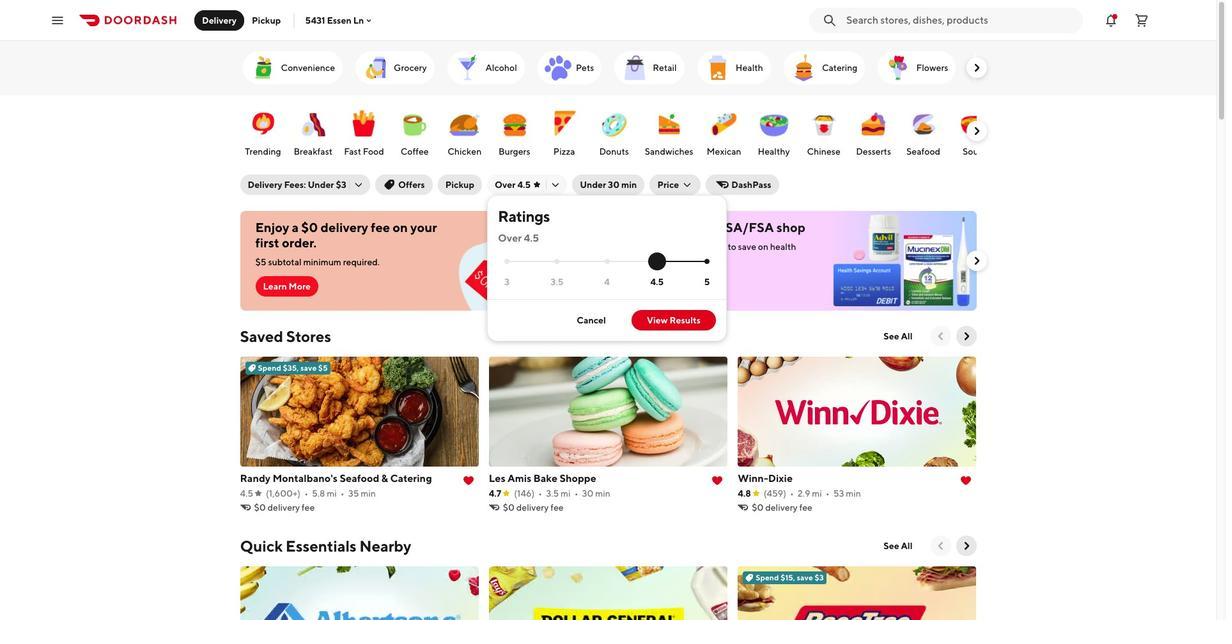 Task type: locate. For each thing, give the bounding box(es) containing it.
1 vertical spatial see all link
[[877, 536, 921, 557]]

1 horizontal spatial save
[[739, 242, 757, 252]]

$​0 delivery fee down '(146)'
[[503, 503, 564, 513]]

2 $​0 delivery fee from the left
[[503, 503, 564, 513]]

0 vertical spatial over 4.5
[[495, 180, 531, 190]]

2 see all from the top
[[884, 541, 913, 551]]

30 down donuts
[[608, 180, 620, 190]]

1 horizontal spatial $​0
[[503, 503, 515, 513]]

on
[[393, 220, 408, 235], [759, 242, 769, 252]]

0 vertical spatial see all
[[884, 331, 913, 342]]

mi for seafood
[[327, 489, 337, 499]]

previous button of carousel image
[[935, 330, 948, 343], [935, 540, 948, 553]]

0 vertical spatial spend
[[258, 363, 281, 373]]

1 horizontal spatial your
[[647, 242, 665, 252]]

2 horizontal spatial $​0
[[752, 503, 764, 513]]

save inside use your hsa/fsa card to save on health essentials.
[[739, 242, 757, 252]]

1 vertical spatial delivery
[[248, 180, 282, 190]]

0 horizontal spatial on
[[393, 220, 408, 235]]

all
[[902, 331, 913, 342], [902, 541, 913, 551]]

minimum
[[304, 257, 342, 267]]

1 $​0 delivery fee from the left
[[254, 503, 315, 513]]

1 vertical spatial see
[[884, 541, 900, 551]]

cancel button
[[562, 310, 622, 331]]

• down les amis bake shoppe
[[539, 489, 543, 499]]

0 horizontal spatial $3
[[336, 180, 347, 190]]

2 horizontal spatial save
[[797, 573, 814, 583]]

delivery for delivery
[[202, 15, 237, 25]]

0 horizontal spatial save
[[301, 363, 317, 373]]

0 vertical spatial your
[[411, 220, 437, 235]]

fees:
[[284, 180, 306, 190]]

fee down • 3.5 mi • 30 min
[[551, 503, 564, 513]]

5 • from the left
[[791, 489, 794, 499]]

0 vertical spatial catering
[[823, 63, 858, 73]]

5431
[[305, 15, 325, 25]]

2 under from the left
[[580, 180, 607, 190]]

1 vertical spatial hsa/fsa
[[667, 242, 707, 252]]

(1,600+)
[[266, 489, 301, 499]]

1 mi from the left
[[327, 489, 337, 499]]

0 vertical spatial $3
[[336, 180, 347, 190]]

• down shoppe
[[575, 489, 579, 499]]

1 see all link from the top
[[877, 326, 921, 347]]

0 vertical spatial hsa/fsa
[[716, 220, 775, 235]]

$0
[[302, 220, 318, 235]]

over 4.5 button
[[488, 175, 568, 195]]

delivery inside delivery button
[[202, 15, 237, 25]]

cancel
[[577, 315, 606, 326]]

learn
[[263, 281, 287, 292]]

0 horizontal spatial spend
[[258, 363, 281, 373]]

all for saved stores
[[902, 331, 913, 342]]

spend for spend $35, save $5
[[258, 363, 281, 373]]

$3 for delivery fees: under $3
[[336, 180, 347, 190]]

min inside under 30 min button
[[622, 180, 637, 190]]

delivery down '(146)'
[[517, 503, 549, 513]]

1 horizontal spatial 30
[[608, 180, 620, 190]]

0 vertical spatial next button of carousel image
[[971, 61, 984, 74]]

$​0 for les
[[503, 503, 515, 513]]

$​0 delivery fee for montalbano's
[[254, 503, 315, 513]]

&
[[382, 473, 388, 485]]

min for les amis bake shoppe
[[596, 489, 611, 499]]

1 vertical spatial see all
[[884, 541, 913, 551]]

fee down the 2.9
[[800, 503, 813, 513]]

offers
[[398, 180, 425, 190]]

over down "burgers"
[[495, 180, 516, 190]]

min down shoppe
[[596, 489, 611, 499]]

• 5.8 mi • 35 min
[[305, 489, 376, 499]]

0 horizontal spatial hsa/fsa
[[667, 242, 707, 252]]

1 vertical spatial all
[[902, 541, 913, 551]]

dashpass button
[[706, 175, 780, 195]]

4.7
[[489, 489, 502, 499]]

catering image
[[789, 52, 820, 83]]

shoppe
[[560, 473, 597, 485]]

2 horizontal spatial $​0 delivery fee
[[752, 503, 813, 513]]

your up essentials.
[[647, 242, 665, 252]]

stores
[[286, 328, 331, 345]]

0 horizontal spatial mi
[[327, 489, 337, 499]]

1 horizontal spatial on
[[759, 242, 769, 252]]

1 see from the top
[[884, 331, 900, 342]]

save right $35,
[[301, 363, 317, 373]]

1 vertical spatial save
[[301, 363, 317, 373]]

all for quick essentials nearby
[[902, 541, 913, 551]]

on inside enjoy a $0 delivery fee on your first order.
[[393, 220, 408, 235]]

winn-
[[738, 473, 769, 485]]

fee
[[371, 220, 390, 235], [302, 503, 315, 513], [551, 503, 564, 513], [800, 503, 813, 513]]

coffee
[[401, 146, 429, 157]]

1 vertical spatial your
[[647, 242, 665, 252]]

1 $​0 from the left
[[254, 503, 266, 513]]

1 vertical spatial catering
[[390, 473, 432, 485]]

2 all from the top
[[902, 541, 913, 551]]

2 vertical spatial next button of carousel image
[[961, 330, 973, 343]]

next button of carousel image
[[971, 61, 984, 74], [971, 125, 984, 138], [961, 330, 973, 343]]

1 vertical spatial $3
[[815, 573, 824, 583]]

2 previous button of carousel image from the top
[[935, 540, 948, 553]]

0 vertical spatial previous button of carousel image
[[935, 330, 948, 343]]

0 horizontal spatial seafood
[[340, 473, 380, 485]]

your down offers
[[411, 220, 437, 235]]

$5 down first
[[256, 257, 267, 267]]

(459)
[[764, 489, 787, 499]]

pizza
[[554, 146, 575, 157]]

0 horizontal spatial $​0
[[254, 503, 266, 513]]

delivery for winn-
[[766, 503, 798, 513]]

soup
[[963, 146, 985, 157]]

2 see from the top
[[884, 541, 900, 551]]

over 4.5 down ratings
[[498, 232, 539, 244]]

$​0 delivery fee down (1,600+)
[[254, 503, 315, 513]]

1 vertical spatial 30
[[582, 489, 594, 499]]

catering right the &
[[390, 473, 432, 485]]

pickup button down "chicken"
[[438, 175, 482, 195]]

1 horizontal spatial spend
[[756, 573, 780, 583]]

$​0 delivery fee
[[254, 503, 315, 513], [503, 503, 564, 513], [752, 503, 813, 513]]

3 $​0 from the left
[[752, 503, 764, 513]]

ln
[[354, 15, 364, 25]]

1 all from the top
[[902, 331, 913, 342]]

mi right 5.8
[[327, 489, 337, 499]]

over
[[495, 180, 516, 190], [498, 232, 522, 244]]

mi right the 2.9
[[813, 489, 823, 499]]

1 vertical spatial on
[[759, 242, 769, 252]]

3 $​0 delivery fee from the left
[[752, 503, 813, 513]]

4 stars and over image
[[605, 259, 610, 264]]

$​0 down randy
[[254, 503, 266, 513]]

1 horizontal spatial hsa/fsa
[[716, 220, 775, 235]]

1 horizontal spatial $3
[[815, 573, 824, 583]]

delivery down (1,600+)
[[268, 503, 300, 513]]

1 under from the left
[[308, 180, 334, 190]]

delivery
[[202, 15, 237, 25], [248, 180, 282, 190]]

2 mi from the left
[[561, 489, 571, 499]]

min down donuts
[[622, 180, 637, 190]]

$3 right $15,
[[815, 573, 824, 583]]

$3
[[336, 180, 347, 190], [815, 573, 824, 583]]

delivery down (459)
[[766, 503, 798, 513]]

under 30 min
[[580, 180, 637, 190]]

4.5 up ratings
[[518, 180, 531, 190]]

2 $​0 from the left
[[503, 503, 515, 513]]

2 see all link from the top
[[877, 536, 921, 557]]

chinese
[[808, 146, 841, 157]]

quick
[[240, 537, 283, 555]]

fee for les amis bake shoppe
[[551, 503, 564, 513]]

see all for quick essentials nearby
[[884, 541, 913, 551]]

0 vertical spatial 30
[[608, 180, 620, 190]]

0 horizontal spatial your
[[411, 220, 437, 235]]

$​0 delivery fee for amis
[[503, 503, 564, 513]]

1 horizontal spatial under
[[580, 180, 607, 190]]

open menu image
[[50, 12, 65, 28]]

3.5 down 3.5 stars and over image
[[551, 277, 564, 287]]

2 • from the left
[[341, 489, 345, 499]]

0 vertical spatial all
[[902, 331, 913, 342]]

$​0 down winn-
[[752, 503, 764, 513]]

delivery for les
[[517, 503, 549, 513]]

3.5 down bake
[[546, 489, 559, 499]]

desserts
[[857, 146, 892, 157]]

30 down shoppe
[[582, 489, 594, 499]]

3.5
[[551, 277, 564, 287], [546, 489, 559, 499]]

enjoy
[[256, 220, 289, 235]]

$3 down fast
[[336, 180, 347, 190]]

3 mi from the left
[[813, 489, 823, 499]]

your
[[411, 220, 437, 235], [647, 242, 665, 252]]

$​0 down '(146)'
[[503, 503, 515, 513]]

delivery right $0
[[321, 220, 368, 235]]

see
[[884, 331, 900, 342], [884, 541, 900, 551]]

amis
[[508, 473, 532, 485]]

0 vertical spatial pickup
[[252, 15, 281, 25]]

Store search: begin typing to search for stores available on DoorDash text field
[[847, 13, 1076, 27]]

pickup right delivery button
[[252, 15, 281, 25]]

$​0 delivery fee down (459)
[[752, 503, 813, 513]]

food
[[363, 146, 384, 157]]

spend $15, save $3
[[756, 573, 824, 583]]

• left 35
[[341, 489, 345, 499]]

4.8
[[738, 489, 752, 499]]

saved stores
[[240, 328, 331, 345]]

grocery image
[[361, 52, 392, 83]]

1 horizontal spatial $​0 delivery fee
[[503, 503, 564, 513]]

les
[[489, 473, 506, 485]]

•
[[305, 489, 308, 499], [341, 489, 345, 499], [539, 489, 543, 499], [575, 489, 579, 499], [791, 489, 794, 499], [826, 489, 830, 499]]

$35,
[[283, 363, 299, 373]]

2 vertical spatial save
[[797, 573, 814, 583]]

1 vertical spatial over
[[498, 232, 522, 244]]

save right to at the right of the page
[[739, 242, 757, 252]]

see for quick essentials nearby
[[884, 541, 900, 551]]

0 horizontal spatial $​0 delivery fee
[[254, 503, 315, 513]]

1 horizontal spatial mi
[[561, 489, 571, 499]]

0 horizontal spatial under
[[308, 180, 334, 190]]

1 see all from the top
[[884, 331, 913, 342]]

1 horizontal spatial seafood
[[907, 146, 941, 157]]

add card
[[637, 279, 677, 289]]

0 vertical spatial see
[[884, 331, 900, 342]]

1 vertical spatial previous button of carousel image
[[935, 540, 948, 553]]

0 vertical spatial see all link
[[877, 326, 921, 347]]

1 • from the left
[[305, 489, 308, 499]]

over 4.5 inside button
[[495, 180, 531, 190]]

pickup down "chicken"
[[446, 180, 475, 190]]

3 • from the left
[[539, 489, 543, 499]]

fee down 5.8
[[302, 503, 315, 513]]

view results button
[[632, 310, 717, 331]]

0 vertical spatial $5
[[256, 257, 267, 267]]

• left 5.8
[[305, 489, 308, 499]]

save right $15,
[[797, 573, 814, 583]]

nearby
[[360, 537, 412, 555]]

0 vertical spatial save
[[739, 242, 757, 252]]

1 vertical spatial spend
[[756, 573, 780, 583]]

1 horizontal spatial pickup button
[[438, 175, 482, 195]]

1 vertical spatial pickup
[[446, 180, 475, 190]]

1 horizontal spatial delivery
[[248, 180, 282, 190]]

on left health
[[759, 242, 769, 252]]

6 • from the left
[[826, 489, 830, 499]]

under down donuts
[[580, 180, 607, 190]]

0 horizontal spatial pickup button
[[244, 10, 289, 30]]

2 horizontal spatial mi
[[813, 489, 823, 499]]

mi for bake
[[561, 489, 571, 499]]

catering right catering icon
[[823, 63, 858, 73]]

0 horizontal spatial delivery
[[202, 15, 237, 25]]

5431 essen ln
[[305, 15, 364, 25]]

spend left $35,
[[258, 363, 281, 373]]

min right 53
[[847, 489, 862, 499]]

first
[[256, 235, 280, 250]]

0 vertical spatial over
[[495, 180, 516, 190]]

alcohol
[[486, 63, 517, 73]]

35
[[348, 489, 359, 499]]

1 vertical spatial $5
[[318, 363, 328, 373]]

on down offers button
[[393, 220, 408, 235]]

30
[[608, 180, 620, 190], [582, 489, 594, 499]]

fee up required.
[[371, 220, 390, 235]]

seafood left soup on the top of page
[[907, 146, 941, 157]]

over up 3 stars and over icon
[[498, 232, 522, 244]]

hsa/fsa down one-
[[667, 242, 707, 252]]

winn-dixie
[[738, 473, 793, 485]]

next button of carousel image
[[971, 255, 984, 267], [961, 540, 973, 553]]

seafood
[[907, 146, 941, 157], [340, 473, 380, 485]]

0 horizontal spatial $5
[[256, 257, 267, 267]]

hsa/fsa
[[716, 220, 775, 235], [667, 242, 707, 252]]

more
[[289, 281, 311, 292]]

$5 subtotal minimum required.
[[256, 257, 380, 267]]

1 previous button of carousel image from the top
[[935, 330, 948, 343]]

min for winn-dixie
[[847, 489, 862, 499]]

0 vertical spatial on
[[393, 220, 408, 235]]

4.5
[[518, 180, 531, 190], [524, 232, 539, 244], [651, 277, 664, 287], [240, 489, 253, 499]]

hsa/fsa up to at the right of the page
[[716, 220, 775, 235]]

$5 right $35,
[[318, 363, 328, 373]]

3.5 stars and over image
[[555, 259, 560, 264]]

mi down shoppe
[[561, 489, 571, 499]]

0 vertical spatial delivery
[[202, 15, 237, 25]]

over 4.5 up ratings
[[495, 180, 531, 190]]

health
[[771, 242, 797, 252]]

4
[[605, 277, 610, 287]]

fast food
[[344, 146, 384, 157]]

on inside use your hsa/fsa card to save on health essentials.
[[759, 242, 769, 252]]

pickup button up convenience image
[[244, 10, 289, 30]]

over inside button
[[495, 180, 516, 190]]

• left the 2.9
[[791, 489, 794, 499]]

card
[[709, 242, 727, 252]]

0 horizontal spatial pickup
[[252, 15, 281, 25]]

$​0 delivery fee for dixie
[[752, 503, 813, 513]]

pickup button
[[244, 10, 289, 30], [438, 175, 482, 195]]

trending link
[[241, 102, 285, 161]]

seafood up 35
[[340, 473, 380, 485]]

health
[[736, 63, 764, 73]]

• left 53
[[826, 489, 830, 499]]

see for saved stores
[[884, 331, 900, 342]]

spend left $15,
[[756, 573, 780, 583]]

min right 35
[[361, 489, 376, 499]]

dashpass
[[732, 180, 772, 190]]

under right fees:
[[308, 180, 334, 190]]



Task type: vqa. For each thing, say whether or not it's contained in the screenshot.
PEPPERS, related to 23" Veggie Pizza
no



Task type: describe. For each thing, give the bounding box(es) containing it.
catering link
[[784, 51, 866, 84]]

saved
[[240, 328, 283, 345]]

price button
[[650, 175, 701, 195]]

30 inside button
[[608, 180, 620, 190]]

delivery for delivery fees: under $3
[[248, 180, 282, 190]]

0 horizontal spatial catering
[[390, 473, 432, 485]]

4.5 down ratings
[[524, 232, 539, 244]]

pets image
[[543, 52, 574, 83]]

53
[[834, 489, 845, 499]]

spend $35, save $5
[[258, 363, 328, 373]]

randy
[[240, 473, 271, 485]]

learn more
[[263, 281, 311, 292]]

retail link
[[615, 51, 685, 84]]

delivery button
[[194, 10, 244, 30]]

1 horizontal spatial pickup
[[446, 180, 475, 190]]

see all link for quick essentials nearby
[[877, 536, 921, 557]]

price
[[658, 180, 680, 190]]

beauty image
[[975, 52, 1005, 83]]

0 vertical spatial next button of carousel image
[[971, 255, 984, 267]]

see all link for saved stores
[[877, 326, 921, 347]]

to
[[728, 242, 737, 252]]

your inside use your hsa/fsa card to save on health essentials.
[[647, 242, 665, 252]]

• 2.9 mi • 53 min
[[791, 489, 862, 499]]

fee for winn-dixie
[[800, 503, 813, 513]]

0 vertical spatial seafood
[[907, 146, 941, 157]]

shop
[[777, 220, 806, 235]]

pets link
[[538, 51, 602, 84]]

4 • from the left
[[575, 489, 579, 499]]

convenience link
[[243, 51, 343, 84]]

under 30 min button
[[573, 175, 645, 195]]

4.5 down essentials.
[[651, 277, 664, 287]]

healthy
[[758, 146, 791, 157]]

0 items, open order cart image
[[1135, 12, 1150, 28]]

saved stores link
[[240, 326, 331, 347]]

pets
[[576, 63, 594, 73]]

$3 for spend $15, save $3
[[815, 573, 824, 583]]

5 stars and over image
[[705, 259, 710, 264]]

add card button
[[629, 274, 684, 294]]

1 vertical spatial next button of carousel image
[[971, 125, 984, 138]]

your one-stop hsa/fsa shop
[[629, 220, 806, 235]]

fee inside enjoy a $0 delivery fee on your first order.
[[371, 220, 390, 235]]

0 vertical spatial 3.5
[[551, 277, 564, 287]]

$​0 for randy
[[254, 503, 266, 513]]

min for randy montalbano's seafood & catering
[[361, 489, 376, 499]]

stop
[[687, 220, 713, 235]]

flowers image
[[884, 52, 914, 83]]

breakfast
[[294, 146, 333, 157]]

essen
[[327, 15, 352, 25]]

1 horizontal spatial $5
[[318, 363, 328, 373]]

retail
[[653, 63, 677, 73]]

previous button of carousel image for quick essentials nearby
[[935, 540, 948, 553]]

1 vertical spatial over 4.5
[[498, 232, 539, 244]]

0 horizontal spatial 30
[[582, 489, 594, 499]]

under inside button
[[580, 180, 607, 190]]

view results
[[647, 315, 701, 326]]

your inside enjoy a $0 delivery fee on your first order.
[[411, 220, 437, 235]]

grocery
[[394, 63, 427, 73]]

order.
[[282, 235, 317, 250]]

delivery inside enjoy a $0 delivery fee on your first order.
[[321, 220, 368, 235]]

card
[[656, 279, 677, 289]]

4.5 down randy
[[240, 489, 253, 499]]

view
[[647, 315, 668, 326]]

mexican
[[707, 146, 742, 157]]

3
[[505, 277, 510, 287]]

(146)
[[515, 489, 535, 499]]

essentials.
[[629, 255, 671, 265]]

chicken
[[448, 146, 482, 157]]

trending
[[245, 146, 281, 157]]

5.8
[[312, 489, 325, 499]]

see all for saved stores
[[884, 331, 913, 342]]

5431 essen ln button
[[305, 15, 374, 25]]

fee for randy montalbano's seafood & catering
[[302, 503, 315, 513]]

1 vertical spatial next button of carousel image
[[961, 540, 973, 553]]

spend for spend $15, save $3
[[756, 573, 780, 583]]

ratings
[[498, 207, 550, 225]]

previous button of carousel image for saved stores
[[935, 330, 948, 343]]

save for spend $35, save $5
[[301, 363, 317, 373]]

delivery fees: under $3
[[248, 180, 347, 190]]

use
[[629, 242, 645, 252]]

alcohol link
[[448, 51, 525, 84]]

health image
[[703, 52, 734, 83]]

retail image
[[620, 52, 651, 83]]

fast
[[344, 146, 361, 157]]

use your hsa/fsa card to save on health essentials.
[[629, 242, 797, 265]]

quick essentials nearby
[[240, 537, 412, 555]]

$15,
[[781, 573, 796, 583]]

1 vertical spatial seafood
[[340, 473, 380, 485]]

grocery link
[[356, 51, 435, 84]]

save for spend $15, save $3
[[797, 573, 814, 583]]

delivery for randy
[[268, 503, 300, 513]]

required.
[[343, 257, 380, 267]]

enjoy a $0 delivery fee on your first order.
[[256, 220, 437, 250]]

convenience image
[[248, 52, 279, 83]]

your
[[629, 220, 657, 235]]

sandwiches
[[645, 146, 694, 157]]

randy montalbano's seafood & catering
[[240, 473, 432, 485]]

0 vertical spatial pickup button
[[244, 10, 289, 30]]

1 vertical spatial 3.5
[[546, 489, 559, 499]]

• 3.5 mi • 30 min
[[539, 489, 611, 499]]

learn more button
[[256, 276, 319, 297]]

les amis bake shoppe
[[489, 473, 597, 485]]

4.5 inside button
[[518, 180, 531, 190]]

alcohol image
[[453, 52, 483, 83]]

dixie
[[769, 473, 793, 485]]

1 vertical spatial pickup button
[[438, 175, 482, 195]]

a
[[292, 220, 299, 235]]

results
[[670, 315, 701, 326]]

1 horizontal spatial catering
[[823, 63, 858, 73]]

hsa/fsa inside use your hsa/fsa card to save on health essentials.
[[667, 242, 707, 252]]

notification bell image
[[1104, 12, 1120, 28]]

3 stars and over image
[[505, 259, 510, 264]]

flowers link
[[879, 51, 957, 84]]

essentials
[[286, 537, 357, 555]]

$​0 for winn-
[[752, 503, 764, 513]]

flowers
[[917, 63, 949, 73]]

add
[[637, 279, 654, 289]]

2.9
[[798, 489, 811, 499]]



